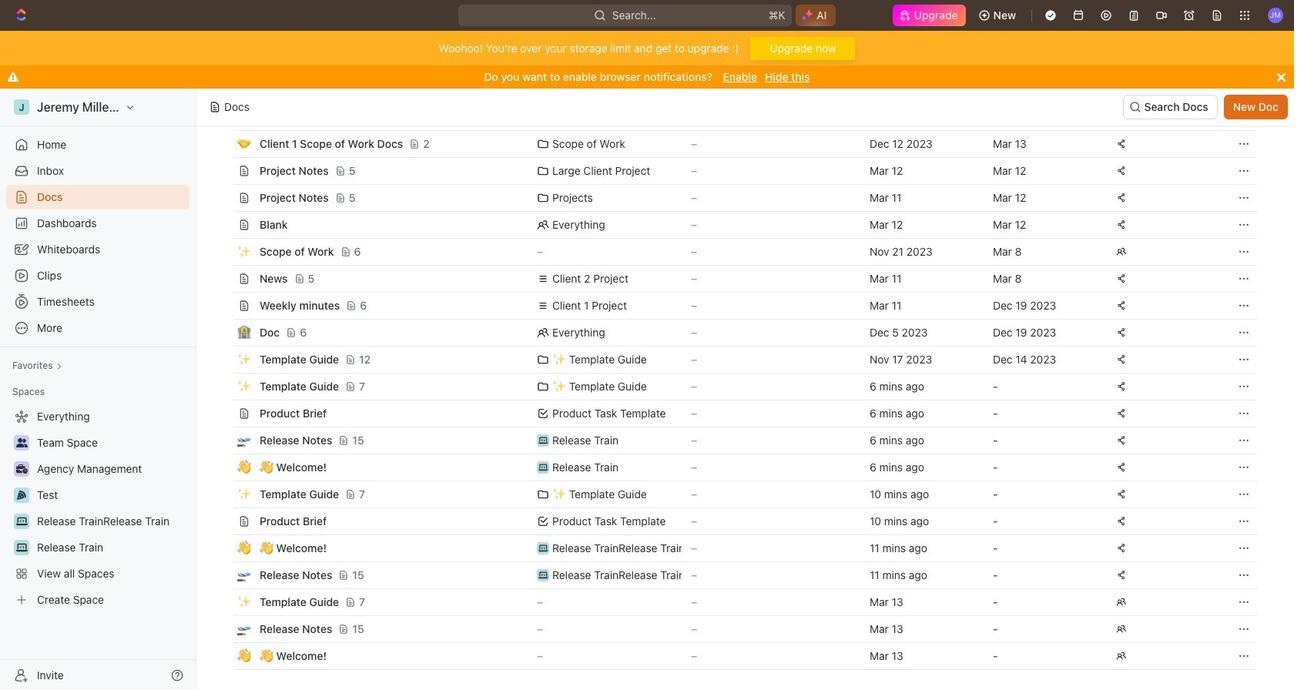 Task type: describe. For each thing, give the bounding box(es) containing it.
sidebar navigation
[[0, 89, 200, 690]]

9 row from the top
[[216, 319, 1257, 347]]

1 row from the top
[[216, 103, 1257, 131]]

jeremy miller's workspace, , element
[[14, 99, 29, 115]]

13 row from the top
[[216, 427, 1257, 454]]

20 row from the top
[[216, 615, 1257, 643]]

pizza slice image
[[17, 491, 26, 500]]

laptop code image inside the sidebar navigation
[[16, 517, 27, 526]]

6 row from the top
[[216, 238, 1257, 266]]

6 cell from the left
[[1230, 104, 1257, 130]]

19 row from the top
[[216, 589, 1257, 616]]

7 row from the top
[[216, 265, 1257, 293]]

16 row from the top
[[216, 508, 1257, 535]]

11 row from the top
[[216, 373, 1257, 401]]

2 row from the top
[[216, 130, 1257, 158]]

4 cell from the left
[[984, 104, 1107, 130]]

21 row from the top
[[216, 642, 1257, 670]]

4 row from the top
[[216, 184, 1257, 212]]

tree inside the sidebar navigation
[[6, 404, 189, 612]]

3 cell from the left
[[860, 104, 984, 130]]

2 vertical spatial laptop code image
[[16, 543, 27, 552]]

2 cell from the left
[[528, 104, 682, 130]]



Task type: vqa. For each thing, say whether or not it's contained in the screenshot.
'Coursework, ,' 'Element'
no



Task type: locate. For each thing, give the bounding box(es) containing it.
row
[[216, 103, 1257, 131], [216, 130, 1257, 158], [216, 157, 1257, 185], [216, 184, 1257, 212], [216, 211, 1257, 239], [216, 238, 1257, 266], [216, 265, 1257, 293], [216, 292, 1257, 320], [216, 319, 1257, 347], [216, 346, 1257, 374], [216, 373, 1257, 401], [216, 400, 1257, 428], [216, 427, 1257, 454], [216, 454, 1257, 481], [216, 481, 1257, 508], [216, 508, 1257, 535], [216, 535, 1257, 562], [216, 562, 1257, 589], [216, 589, 1257, 616], [216, 615, 1257, 643], [216, 642, 1257, 670]]

0 vertical spatial laptop code image
[[16, 517, 27, 526]]

5 cell from the left
[[1107, 104, 1230, 130]]

laptop code image for 17th row
[[538, 545, 548, 552]]

18 row from the top
[[216, 562, 1257, 589]]

0 vertical spatial laptop code image
[[538, 437, 548, 444]]

10 row from the top
[[216, 346, 1257, 374]]

laptop code image for 18th row from the top of the page
[[538, 572, 548, 579]]

17 row from the top
[[216, 535, 1257, 562]]

1 vertical spatial laptop code image
[[538, 545, 548, 552]]

cell
[[216, 104, 233, 130], [528, 104, 682, 130], [860, 104, 984, 130], [984, 104, 1107, 130], [1107, 104, 1230, 130], [1230, 104, 1257, 130]]

1 cell from the left
[[216, 104, 233, 130]]

1 vertical spatial laptop code image
[[538, 464, 548, 471]]

laptop code image
[[16, 517, 27, 526], [538, 545, 548, 552], [538, 572, 548, 579]]

8 row from the top
[[216, 292, 1257, 320]]

14 row from the top
[[216, 454, 1257, 481]]

15 row from the top
[[216, 481, 1257, 508]]

12 row from the top
[[216, 400, 1257, 428]]

business time image
[[16, 464, 27, 474]]

laptop code image
[[538, 437, 548, 444], [538, 464, 548, 471], [16, 543, 27, 552]]

table
[[216, 0, 1257, 670]]

5 row from the top
[[216, 211, 1257, 239]]

3 row from the top
[[216, 157, 1257, 185]]

user group image
[[16, 438, 27, 448]]

tree
[[6, 404, 189, 612]]

2 vertical spatial laptop code image
[[538, 572, 548, 579]]



